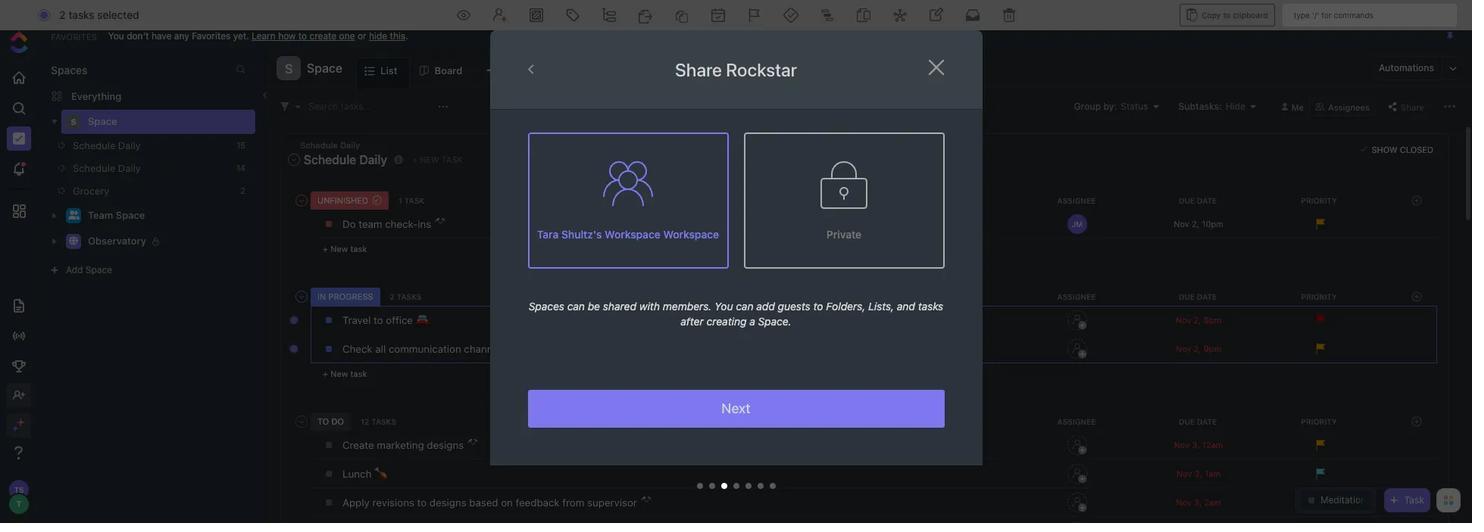 Task type: describe. For each thing, give the bounding box(es) containing it.
a
[[750, 315, 755, 328]]

2 vertical spatial task
[[350, 369, 367, 379]]

and
[[897, 300, 915, 313]]

automations button
[[1372, 57, 1442, 80]]

browser
[[690, 5, 730, 17]]

hide
[[369, 30, 387, 41]]

enable
[[653, 5, 687, 17]]

next button
[[528, 390, 945, 428]]

2 can from the left
[[736, 300, 754, 313]]

list
[[380, 64, 398, 77]]

task
[[1405, 495, 1425, 506]]

lunch 🍗
[[343, 468, 387, 480]]

marketing
[[377, 439, 424, 451]]

observatory
[[88, 235, 146, 247]]

show closed
[[1372, 144, 1434, 154]]

globe image
[[69, 237, 78, 246]]

to inside spaces can be shared with members. you can add guests to folders, lists, and tasks after creating a space.
[[814, 300, 823, 313]]

2 vertical spatial new
[[331, 369, 348, 379]]

rockstar
[[726, 59, 797, 80]]

assignees button
[[1310, 97, 1376, 116]]

0 vertical spatial +
[[412, 155, 418, 165]]

any
[[174, 30, 189, 41]]

learn
[[252, 30, 276, 41]]

show closed button
[[1357, 142, 1438, 157]]

ins
[[418, 218, 431, 230]]

schedule for 15
[[73, 139, 115, 152]]

list info image
[[394, 155, 403, 164]]

space inside team space link
[[116, 209, 145, 221]]

create marketing designs ⚒️
[[343, 439, 480, 451]]

me button
[[1276, 97, 1310, 116]]

schedule daily for 14
[[73, 162, 141, 174]]

shared
[[603, 300, 637, 313]]

2 for 2 tasks selected
[[59, 8, 66, 21]]

share button
[[1384, 97, 1429, 116]]

tasks inside spaces can be shared with members. you can add guests to folders, lists, and tasks after creating a space.
[[918, 300, 944, 313]]

be
[[588, 300, 600, 313]]

on
[[501, 497, 513, 509]]

1 horizontal spatial this
[[878, 5, 897, 17]]

daily for 14
[[118, 162, 141, 174]]

apply revisions to designs based on feedback from supervisor ⚒️ link
[[339, 490, 1013, 516]]

notifications?
[[733, 5, 801, 17]]

apply
[[343, 497, 370, 509]]

you inside spaces can be shared with members. you can add guests to folders, lists, and tasks after creating a space.
[[715, 300, 733, 313]]

travel to office 🚘
[[343, 314, 429, 326]]

lunch
[[343, 468, 372, 480]]

after
[[681, 315, 704, 328]]

based
[[469, 497, 498, 509]]

want
[[613, 5, 638, 17]]

everything link
[[39, 84, 264, 108]]

do for do you want to enable browser notifications? enable hide this
[[576, 5, 590, 17]]

to inside travel to office 🚘 link
[[374, 314, 383, 326]]

⚒️ right supervisor
[[640, 497, 653, 509]]

spaces can be shared with members. you can add guests to folders, lists, and tasks after creating a space.
[[529, 300, 944, 328]]

office
[[386, 314, 413, 326]]

14
[[236, 163, 246, 173]]

share rockstar
[[675, 59, 797, 80]]

⚒️ up 'based'
[[467, 439, 480, 451]]

list link
[[380, 58, 404, 86]]

observatory link
[[88, 230, 246, 254]]

do team check-ins ⚒️
[[343, 218, 447, 230]]

members.
[[663, 300, 712, 313]]

space inside the space link
[[88, 115, 117, 127]]

Search tasks... text field
[[308, 96, 434, 117]]

tara shultz's workspace workspace
[[537, 228, 719, 241]]

team space link
[[88, 204, 246, 228]]

share for share rockstar
[[675, 59, 722, 80]]

board link
[[435, 58, 469, 86]]

have
[[152, 30, 172, 41]]

0 vertical spatial designs
[[427, 439, 464, 451]]

⚒️ right channels
[[509, 343, 522, 355]]

check-
[[385, 218, 418, 230]]

create
[[343, 439, 374, 451]]

0 horizontal spatial tasks
[[69, 8, 94, 21]]

hide
[[852, 5, 876, 17]]

assignees
[[1328, 102, 1370, 112]]

spaces for spaces link
[[51, 64, 88, 77]]

guests
[[778, 300, 811, 313]]

feedback
[[516, 497, 560, 509]]

apply revisions to designs based on feedback from supervisor ⚒️
[[343, 497, 653, 509]]

automations
[[1379, 62, 1435, 74]]

space link
[[88, 110, 246, 134]]

schedule daily link for 15
[[58, 134, 230, 157]]

to right want
[[640, 5, 650, 17]]

1 workspace from the left
[[605, 228, 661, 241]]

learn how to create one link
[[252, 30, 355, 41]]

communication
[[389, 343, 461, 355]]

15
[[237, 140, 246, 150]]

add
[[757, 300, 775, 313]]

revisions
[[372, 497, 414, 509]]

1 vertical spatial new
[[331, 244, 348, 254]]

team
[[88, 209, 113, 221]]

lists,
[[868, 300, 894, 313]]

check all communication channels ⚒️
[[343, 343, 522, 355]]



Task type: vqa. For each thing, say whether or not it's contained in the screenshot.
can
yes



Task type: locate. For each thing, give the bounding box(es) containing it.
space.
[[758, 315, 792, 328]]

1 vertical spatial designs
[[430, 497, 467, 509]]

can left be
[[567, 300, 585, 313]]

1 horizontal spatial workspace
[[663, 228, 719, 241]]

show
[[1372, 144, 1398, 154]]

0 horizontal spatial this
[[390, 30, 406, 41]]

hide this link
[[369, 30, 406, 41]]

2 tasks selected
[[59, 8, 139, 21]]

1 horizontal spatial 2
[[240, 186, 246, 196]]

0 vertical spatial task
[[442, 155, 463, 165]]

2 schedule daily link from the top
[[58, 157, 230, 180]]

space right add
[[86, 264, 112, 276]]

share for share
[[1401, 102, 1425, 112]]

task down the team
[[350, 244, 367, 254]]

search tasks...
[[308, 100, 371, 112]]

1 horizontal spatial tasks
[[918, 300, 944, 313]]

2 down 14
[[240, 186, 246, 196]]

to right guests
[[814, 300, 823, 313]]

add
[[66, 264, 83, 276]]

schedule
[[73, 139, 115, 152], [300, 140, 338, 150], [73, 162, 115, 174]]

0 vertical spatial tasks
[[69, 8, 94, 21]]

🚘
[[416, 314, 429, 326]]

1 vertical spatial do
[[343, 218, 356, 230]]

new
[[420, 155, 439, 165], [331, 244, 348, 254], [331, 369, 348, 379]]

enable
[[811, 5, 845, 17]]

to right "how"
[[298, 30, 307, 41]]

to right revisions
[[417, 497, 427, 509]]

workspace up members.
[[663, 228, 719, 241]]

tara
[[537, 228, 559, 241]]

1 horizontal spatial do
[[576, 5, 590, 17]]

task
[[442, 155, 463, 165], [350, 244, 367, 254], [350, 369, 367, 379]]

0 horizontal spatial favorites
[[51, 31, 97, 41]]

tasks...
[[341, 100, 371, 112]]

do team check-ins ⚒️ link
[[339, 211, 1013, 237]]

with
[[639, 300, 660, 313]]

check
[[343, 343, 373, 355]]

designs
[[427, 439, 464, 451], [430, 497, 467, 509]]

+ new task down the team
[[323, 244, 367, 254]]

favorites right any
[[192, 30, 231, 41]]

tasks
[[69, 8, 94, 21], [918, 300, 944, 313]]

how
[[278, 30, 296, 41]]

from
[[563, 497, 585, 509]]

to inside apply revisions to designs based on feedback from supervisor ⚒️ link
[[417, 497, 427, 509]]

new down check
[[331, 369, 348, 379]]

you
[[592, 5, 610, 17]]

0 vertical spatial you
[[108, 30, 124, 41]]

daily up grocery link
[[118, 162, 141, 174]]

share rockstar dialog
[[490, 30, 982, 504]]

designs right marketing
[[427, 439, 464, 451]]

workspace right the "shultz's"
[[605, 228, 661, 241]]

daily for 15
[[118, 139, 141, 152]]

do left you
[[576, 5, 590, 17]]

daily down tasks...
[[340, 140, 360, 150]]

⚒️
[[434, 218, 447, 230], [509, 343, 522, 355], [467, 439, 480, 451], [640, 497, 653, 509]]

you don't have any favorites yet. learn how to create one or hide this .
[[108, 30, 408, 41]]

2
[[59, 8, 66, 21], [240, 186, 246, 196]]

1 vertical spatial this
[[390, 30, 406, 41]]

or
[[358, 30, 366, 41]]

1 vertical spatial 2
[[240, 186, 246, 196]]

1 vertical spatial share
[[1401, 102, 1425, 112]]

create
[[310, 30, 337, 41]]

spaces left be
[[529, 300, 565, 313]]

next
[[722, 401, 751, 417]]

schedule for 14
[[73, 162, 115, 174]]

closed
[[1400, 144, 1434, 154]]

task right list info icon
[[442, 155, 463, 165]]

channels
[[464, 343, 507, 355]]

1 horizontal spatial spaces
[[529, 300, 565, 313]]

🍗
[[374, 468, 387, 480]]

selected
[[97, 8, 139, 21]]

0 vertical spatial 2
[[59, 8, 66, 21]]

1 vertical spatial you
[[715, 300, 733, 313]]

0 vertical spatial this
[[878, 5, 897, 17]]

folders,
[[826, 300, 866, 313]]

do for do team check-ins ⚒️
[[343, 218, 356, 230]]

add space
[[66, 264, 112, 276]]

2 up spaces link
[[59, 8, 66, 21]]

schedule daily link for 14
[[58, 157, 230, 180]]

check all communication channels ⚒️ link
[[339, 336, 1013, 362]]

yet.
[[233, 30, 249, 41]]

1 vertical spatial task
[[350, 244, 367, 254]]

team space
[[88, 209, 145, 221]]

2 vertical spatial +
[[323, 369, 328, 379]]

create marketing designs ⚒️ link
[[339, 433, 1013, 458]]

do left the team
[[343, 218, 356, 230]]

0 vertical spatial new
[[420, 155, 439, 165]]

shultz's
[[561, 228, 602, 241]]

task down check
[[350, 369, 367, 379]]

schedule daily link down the space link
[[58, 157, 230, 180]]

all
[[375, 343, 386, 355]]

grocery link
[[58, 180, 230, 202]]

0 vertical spatial spaces
[[51, 64, 88, 77]]

tasks right and
[[918, 300, 944, 313]]

0 horizontal spatial 2
[[59, 8, 66, 21]]

1 schedule daily link from the top
[[58, 134, 230, 157]]

you up creating
[[715, 300, 733, 313]]

spaces link
[[39, 64, 88, 77]]

grocery
[[73, 185, 109, 197]]

2 vertical spatial + new task
[[323, 369, 367, 379]]

⚒️ right ins
[[434, 218, 447, 230]]

team
[[359, 218, 382, 230]]

can up a
[[736, 300, 754, 313]]

can
[[567, 300, 585, 313], [736, 300, 754, 313]]

new right list info icon
[[420, 155, 439, 165]]

share inside dialog
[[675, 59, 722, 80]]

space down 'everything'
[[88, 115, 117, 127]]

do you want to enable browser notifications? enable hide this
[[576, 5, 897, 17]]

spaces for spaces can be shared with members. you can add guests to folders, lists, and tasks after creating a space.
[[529, 300, 565, 313]]

daily down the space link
[[118, 139, 141, 152]]

to left office
[[374, 314, 383, 326]]

1 vertical spatial spaces
[[529, 300, 565, 313]]

user group image
[[68, 211, 79, 220]]

workspace
[[605, 228, 661, 241], [663, 228, 719, 241]]

spaces inside spaces can be shared with members. you can add guests to folders, lists, and tasks after creating a space.
[[529, 300, 565, 313]]

2 for 2
[[240, 186, 246, 196]]

space down grocery link
[[116, 209, 145, 221]]

travel
[[343, 314, 371, 326]]

1 horizontal spatial can
[[736, 300, 754, 313]]

type '/' for commands field
[[1283, 4, 1457, 27]]

me
[[1292, 102, 1304, 112]]

0 horizontal spatial workspace
[[605, 228, 661, 241]]

1 vertical spatial +
[[323, 244, 328, 254]]

schedule daily link up grocery link
[[58, 134, 230, 157]]

1 vertical spatial tasks
[[918, 300, 944, 313]]

you
[[108, 30, 124, 41], [715, 300, 733, 313]]

travel to office 🚘 link
[[339, 307, 1013, 333]]

+ new task right list info icon
[[412, 155, 463, 165]]

space down create on the left of the page
[[307, 61, 343, 75]]

everything
[[71, 90, 122, 102]]

favorites down 2 tasks selected
[[51, 31, 97, 41]]

daily
[[118, 139, 141, 152], [340, 140, 360, 150], [118, 162, 141, 174]]

.
[[406, 30, 408, 41]]

share
[[675, 59, 722, 80], [1401, 102, 1425, 112]]

space
[[307, 61, 343, 75], [88, 115, 117, 127], [116, 209, 145, 221], [86, 264, 112, 276]]

tasks left selected
[[69, 8, 94, 21]]

0 vertical spatial share
[[675, 59, 722, 80]]

you down selected
[[108, 30, 124, 41]]

0 horizontal spatial do
[[343, 218, 356, 230]]

lunch 🍗 link
[[339, 461, 1013, 487]]

0 vertical spatial + new task
[[412, 155, 463, 165]]

designs left 'based'
[[430, 497, 467, 509]]

1 vertical spatial + new task
[[323, 244, 367, 254]]

private
[[827, 228, 862, 241]]

share down automations button in the top right of the page
[[1401, 102, 1425, 112]]

space button
[[301, 52, 343, 85]]

0 horizontal spatial share
[[675, 59, 722, 80]]

2 workspace from the left
[[663, 228, 719, 241]]

new down do team check-ins ⚒️ at the left top of page
[[331, 244, 348, 254]]

1 horizontal spatial share
[[1401, 102, 1425, 112]]

1 horizontal spatial you
[[715, 300, 733, 313]]

0 horizontal spatial can
[[567, 300, 585, 313]]

0 horizontal spatial you
[[108, 30, 124, 41]]

creating
[[707, 315, 747, 328]]

+ new task down check
[[323, 369, 367, 379]]

1 can from the left
[[567, 300, 585, 313]]

supervisor
[[587, 497, 637, 509]]

+
[[412, 155, 418, 165], [323, 244, 328, 254], [323, 369, 328, 379]]

0 vertical spatial do
[[576, 5, 590, 17]]

share inside button
[[1401, 102, 1425, 112]]

dismiss
[[724, 31, 758, 41]]

schedule daily
[[73, 139, 141, 152], [300, 140, 360, 150], [73, 162, 141, 174]]

don't
[[127, 30, 149, 41]]

1 horizontal spatial favorites
[[192, 30, 231, 41]]

spaces up 'everything'
[[51, 64, 88, 77]]

0 horizontal spatial spaces
[[51, 64, 88, 77]]

space inside space button
[[307, 61, 343, 75]]

schedule daily for 15
[[73, 139, 141, 152]]

share down browser
[[675, 59, 722, 80]]

board
[[435, 64, 462, 76]]



